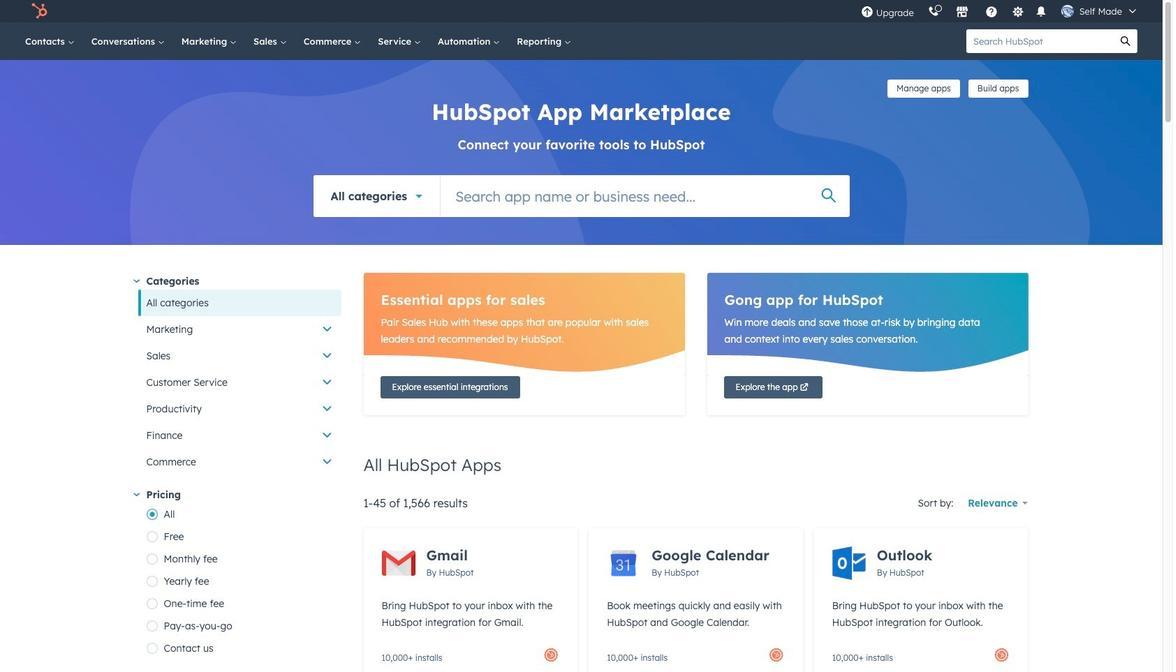 Task type: vqa. For each thing, say whether or not it's contained in the screenshot.
the rightmost or
no



Task type: describe. For each thing, give the bounding box(es) containing it.
1 caret image from the top
[[133, 280, 140, 283]]

Search HubSpot search field
[[967, 29, 1114, 53]]

pricing group
[[146, 504, 341, 660]]



Task type: locate. For each thing, give the bounding box(es) containing it.
Search app name or business need... search field
[[441, 175, 850, 217]]

menu
[[854, 0, 1146, 22]]

marketplaces image
[[956, 6, 969, 19]]

caret image
[[133, 280, 140, 283], [133, 493, 140, 497]]

2 caret image from the top
[[133, 493, 140, 497]]

ruby anderson image
[[1062, 5, 1074, 17]]

1 vertical spatial caret image
[[133, 493, 140, 497]]

0 vertical spatial caret image
[[133, 280, 140, 283]]



